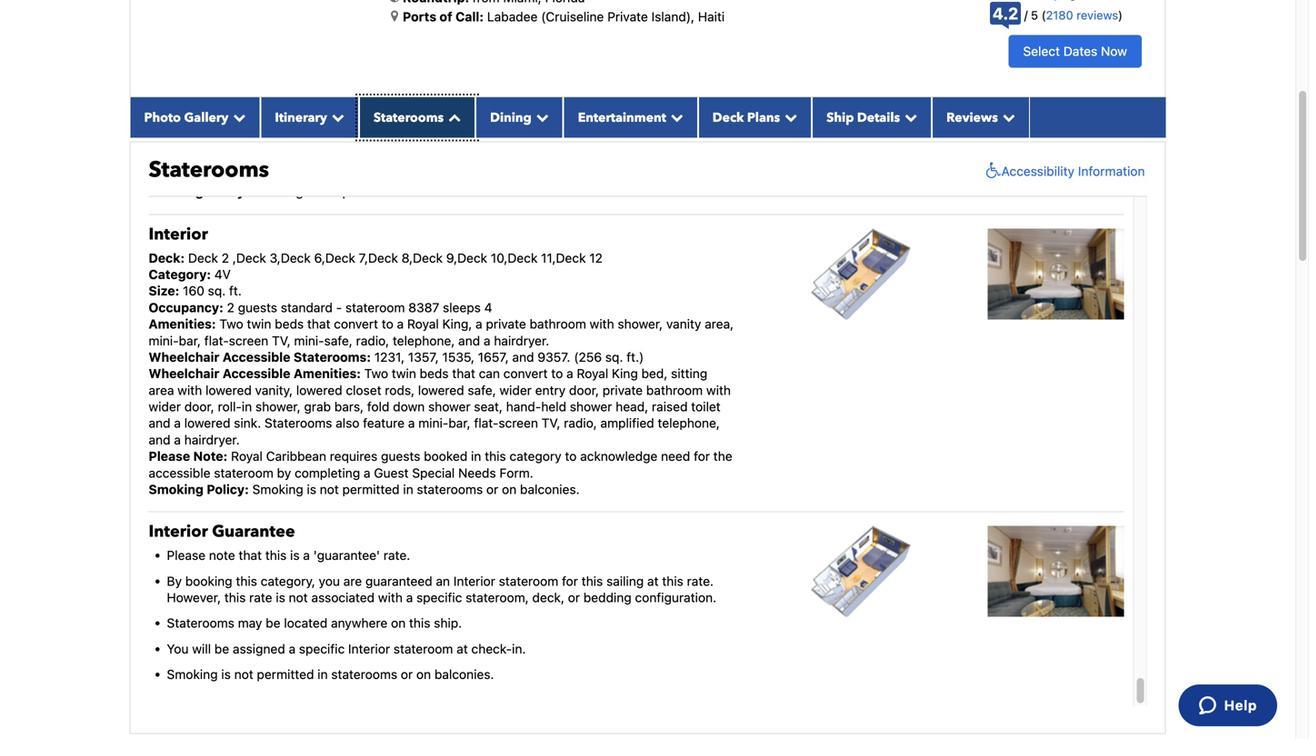 Task type: vqa. For each thing, say whether or not it's contained in the screenshot.
convert to the top
yes



Task type: describe. For each thing, give the bounding box(es) containing it.
staterooms main content
[[121, 0, 1176, 739]]

category
[[510, 449, 562, 464]]

guaranteed
[[366, 574, 433, 589]]

beds inside 3v 160 sq. ft. up to 4 guests two twin beds that convert to a royal king, two upper pullman beds, a private bathroom with shower, vanity area, mini-bar, flat-screen tv, mini-safe, radio, telephone, and a hairdryer. smoking policy: smoking is not permitted in staterooms or on balconies.
[[275, 135, 304, 150]]

permitted inside royal caribbean requires guests booked in this category to acknowledge need for the accessible stateroom by completing a guest special needs form. smoking policy: smoking is not permitted in staterooms or on balconies.
[[343, 482, 400, 497]]

to inside 'two twin beds that convert to a royal king, a private bathroom with shower, vanity area, mini-bar, flat-screen tv, mini-safe, radio, telephone, and a hairdryer. wheelchair accessible staterooms: 1231, 1357, 1535, 1657, and 9357. (256 sq. ft.) wheelchair accessible amenities:'
[[382, 317, 394, 332]]

note:
[[193, 449, 228, 464]]

safe, inside 'two twin beds that convert to a royal king, a private bathroom with shower, vanity area, mini-bar, flat-screen tv, mini-safe, radio, telephone, and a hairdryer. wheelchair accessible staterooms: 1231, 1357, 1535, 1657, and 9357. (256 sq. ft.) wheelchair accessible amenities:'
[[324, 333, 353, 348]]

stateroom down ship.
[[394, 642, 453, 657]]

guarantee
[[212, 521, 295, 543]]

accessibility information
[[1002, 164, 1146, 179]]

entertainment button
[[564, 97, 698, 138]]

this left rate
[[224, 590, 246, 605]]

head,
[[616, 399, 649, 414]]

a down located
[[289, 642, 296, 657]]

chevron up image
[[444, 111, 461, 124]]

safe, inside two twin beds that can convert to a royal king bed, sitting area with lowered vanity, lowered closet rods, lowered safe, wider entry door, private bathroom with wider door, roll-in shower, grab bars, fold down shower seat, hand-held shower head, raised toilet and a lowered sink. staterooms also feature a mini-bar, flat-screen tv, radio, amplified telephone, and a hairdryer. please note:
[[468, 383, 496, 398]]

or inside royal caribbean requires guests booked in this category to acknowledge need for the accessible stateroom by completing a guest special needs form. smoking policy: smoking is not permitted in staterooms or on balconies.
[[487, 482, 499, 497]]

2 wheelchair from the top
[[149, 366, 220, 381]]

dates
[[1064, 44, 1098, 59]]

ship details
[[827, 109, 901, 126]]

smoking up deck:
[[149, 184, 204, 199]]

up
[[227, 118, 244, 133]]

guests inside category: 4v size: 160 sq. ft. occupancy: 2 guests standard - stateroom 8387 sleeps 4 amenities:
[[238, 300, 277, 315]]

and right '1657,'
[[512, 350, 534, 365]]

category:
[[149, 267, 211, 282]]

this left ship.
[[409, 616, 431, 631]]

assigned
[[233, 642, 285, 657]]

is inside royal caribbean requires guests booked in this category to acknowledge need for the accessible stateroom by completing a guest special needs form. smoking policy: smoking is not permitted in staterooms or on balconies.
[[307, 482, 316, 497]]

will
[[192, 642, 211, 657]]

bathroom inside 'two twin beds that convert to a royal king, a private bathroom with shower, vanity area, mini-bar, flat-screen tv, mini-safe, radio, telephone, and a hairdryer. wheelchair accessible staterooms: 1231, 1357, 1535, 1657, and 9357. (256 sq. ft.) wheelchair accessible amenities:'
[[530, 317, 587, 332]]

you
[[167, 642, 189, 657]]

closet
[[346, 383, 382, 398]]

two for two twin beds that can convert to a royal king bed, sitting area with lowered vanity, lowered closet rods, lowered safe, wider entry door, private bathroom with wider door, roll-in shower, grab bars, fold down shower seat, hand-held shower head, raised toilet and a lowered sink. staterooms also feature a mini-bar, flat-screen tv, radio, amplified telephone, and a hairdryer. please note:
[[364, 366, 388, 381]]

sq. inside 3v 160 sq. ft. up to 4 guests two twin beds that convert to a royal king, two upper pullman beds, a private bathroom with shower, vanity area, mini-bar, flat-screen tv, mini-safe, radio, telephone, and a hairdryer. smoking policy: smoking is not permitted in staterooms or on balconies.
[[208, 102, 226, 117]]

in down guest
[[403, 482, 414, 497]]

royal caribbean requires guests booked in this category to acknowledge need for the accessible stateroom by completing a guest special needs form. smoking policy: smoking is not permitted in staterooms or on balconies.
[[149, 449, 733, 497]]

on inside 3v 160 sq. ft. up to 4 guests two twin beds that convert to a royal king, two upper pullman beds, a private bathroom with shower, vanity area, mini-bar, flat-screen tv, mini-safe, radio, telephone, and a hairdryer. smoking policy: smoking is not permitted in staterooms or on balconies.
[[502, 184, 517, 199]]

royal inside 'two twin beds that convert to a royal king, a private bathroom with shower, vanity area, mini-bar, flat-screen tv, mini-safe, radio, telephone, and a hairdryer. wheelchair accessible staterooms: 1231, 1357, 1535, 1657, and 9357. (256 sq. ft.) wheelchair accessible amenities:'
[[407, 317, 439, 332]]

,deck
[[233, 250, 266, 265]]

category,
[[261, 574, 315, 589]]

you
[[319, 574, 340, 589]]

raised
[[652, 399, 688, 414]]

mini- down occupancy: on the left of the page
[[149, 333, 179, 348]]

smoking up 3,deck
[[252, 184, 304, 199]]

bathroom inside 3v 160 sq. ft. up to 4 guests two twin beds that convert to a royal king, two upper pullman beds, a private bathroom with shower, vanity area, mini-bar, flat-screen tv, mini-safe, radio, telephone, and a hairdryer. smoking policy: smoking is not permitted in staterooms or on balconies.
[[149, 151, 205, 166]]

deck plans
[[713, 109, 781, 126]]

hairdryer. inside 3v 160 sq. ft. up to 4 guests two twin beds that convert to a royal king, two upper pullman beds, a private bathroom with shower, vanity area, mini-bar, flat-screen tv, mini-safe, radio, telephone, and a hairdryer. smoking policy: smoking is not permitted in staterooms or on balconies.
[[149, 168, 204, 183]]

seat,
[[474, 399, 503, 414]]

fold
[[367, 399, 390, 414]]

that inside two twin beds that can convert to a royal king bed, sitting area with lowered vanity, lowered closet rods, lowered safe, wider entry door, private bathroom with wider door, roll-in shower, grab bars, fold down shower seat, hand-held shower head, raised toilet and a lowered sink. staterooms also feature a mini-bar, flat-screen tv, radio, amplified telephone, and a hairdryer. please note:
[[452, 366, 476, 381]]

caribbean
[[266, 449, 326, 464]]

staterooms inside 3v 160 sq. ft. up to 4 guests two twin beds that convert to a royal king, two upper pullman beds, a private bathroom with shower, vanity area, mini-bar, flat-screen tv, mini-safe, radio, telephone, and a hairdryer. smoking policy: smoking is not permitted in staterooms or on balconies.
[[417, 184, 483, 199]]

(cruiseline
[[541, 9, 604, 24]]

sq. inside 'two twin beds that convert to a royal king, a private bathroom with shower, vanity area, mini-bar, flat-screen tv, mini-safe, radio, telephone, and a hairdryer. wheelchair accessible staterooms: 1231, 1357, 1535, 1657, and 9357. (256 sq. ft.) wheelchair accessible amenities:'
[[606, 350, 623, 365]]

that down the guarantee
[[239, 548, 262, 563]]

in down you will be assigned a specific interior stateroom at check-in.
[[318, 667, 328, 682]]

two for two twin beds that convert to a royal king, a private bathroom with shower, vanity area, mini-bar, flat-screen tv, mini-safe, radio, telephone, and a hairdryer. wheelchair accessible staterooms: 1231, 1357, 1535, 1657, and 9357. (256 sq. ft.) wheelchair accessible amenities:
[[219, 317, 243, 332]]

screen inside 3v 160 sq. ft. up to 4 guests two twin beds that convert to a royal king, two upper pullman beds, a private bathroom with shower, vanity area, mini-bar, flat-screen tv, mini-safe, radio, telephone, and a hairdryer. smoking policy: smoking is not permitted in staterooms or on balconies.
[[437, 151, 476, 166]]

flat- inside 3v 160 sq. ft. up to 4 guests two twin beds that convert to a royal king, two upper pullman beds, a private bathroom with shower, vanity area, mini-bar, flat-screen tv, mini-safe, radio, telephone, and a hairdryer. smoking policy: smoking is not permitted in staterooms or on balconies.
[[412, 151, 437, 166]]

ft. inside category: 4v size: 160 sq. ft. occupancy: 2 guests standard - stateroom 8387 sleeps 4 amenities:
[[229, 283, 242, 298]]

entry
[[535, 383, 566, 398]]

and up 1535,
[[458, 333, 480, 348]]

a down 'area'
[[174, 416, 181, 431]]

private inside 'two twin beds that convert to a royal king, a private bathroom with shower, vanity area, mini-bar, flat-screen tv, mini-safe, radio, telephone, and a hairdryer. wheelchair accessible staterooms: 1231, 1357, 1535, 1657, and 9357. (256 sq. ft.) wheelchair accessible amenities:'
[[486, 317, 526, 332]]

plans
[[748, 109, 781, 126]]

an
[[436, 574, 450, 589]]

staterooms:
[[294, 350, 371, 365]]

on down you will be assigned a specific interior stateroom at check-in.
[[417, 667, 431, 682]]

lowered up grab
[[296, 383, 343, 398]]

royal inside 3v 160 sq. ft. up to 4 guests two twin beds that convert to a royal king, two upper pullman beds, a private bathroom with shower, vanity area, mini-bar, flat-screen tv, mini-safe, radio, telephone, and a hairdryer. smoking policy: smoking is not permitted in staterooms or on balconies.
[[407, 135, 439, 150]]

with inside 3v 160 sq. ft. up to 4 guests two twin beds that convert to a royal king, two upper pullman beds, a private bathroom with shower, vanity area, mini-bar, flat-screen tv, mini-safe, radio, telephone, and a hairdryer. smoking policy: smoking is not permitted in staterooms or on balconies.
[[209, 151, 233, 166]]

'guarantee'
[[314, 548, 380, 563]]

bathroom inside two twin beds that can convert to a royal king bed, sitting area with lowered vanity, lowered closet rods, lowered safe, wider entry door, private bathroom with wider door, roll-in shower, grab bars, fold down shower seat, hand-held shower head, raised toilet and a lowered sink. staterooms also feature a mini-bar, flat-screen tv, radio, amplified telephone, and a hairdryer. please note:
[[647, 383, 703, 398]]

interior down anywhere
[[348, 642, 390, 657]]

staterooms inside two twin beds that can convert to a royal king bed, sitting area with lowered vanity, lowered closet rods, lowered safe, wider entry door, private bathroom with wider door, roll-in shower, grab bars, fold down shower seat, hand-held shower head, raised toilet and a lowered sink. staterooms also feature a mini-bar, flat-screen tv, radio, amplified telephone, and a hairdryer. please note:
[[265, 416, 332, 431]]

also
[[336, 416, 360, 431]]

tv, inside 3v 160 sq. ft. up to 4 guests two twin beds that convert to a royal king, two upper pullman beds, a private bathroom with shower, vanity area, mini-bar, flat-screen tv, mini-safe, radio, telephone, and a hairdryer. smoking policy: smoking is not permitted in staterooms or on balconies.
[[480, 151, 499, 166]]

to inside royal caribbean requires guests booked in this category to acknowledge need for the accessible stateroom by completing a guest special needs form. smoking policy: smoking is not permitted in staterooms or on balconies.
[[565, 449, 577, 464]]

accessibility
[[1002, 164, 1075, 179]]

this up category,
[[265, 548, 287, 563]]

not inside by booking this category, you are guaranteed an interior stateroom for this sailing at this rate. however, this rate is not associated with a specific stateroom, deck, or bedding configuration.
[[289, 590, 308, 605]]

wheelchair image
[[982, 162, 1002, 180]]

chevron down image for dining
[[532, 111, 549, 124]]

9,deck
[[446, 250, 488, 265]]

pullman
[[538, 135, 585, 150]]

for inside royal caribbean requires guests booked in this category to acknowledge need for the accessible stateroom by completing a guest special needs form. smoking policy: smoking is not permitted in staterooms or on balconies.
[[694, 449, 710, 464]]

1 vertical spatial at
[[457, 642, 468, 657]]

labadee
[[487, 9, 538, 24]]

mini- down staterooms dropdown button
[[356, 151, 387, 166]]

mini- down upper
[[502, 151, 532, 166]]

a left two
[[397, 135, 404, 150]]

down
[[393, 399, 425, 414]]

a up accessible
[[174, 432, 181, 447]]

not inside royal caribbean requires guests booked in this category to acknowledge need for the accessible stateroom by completing a guest special needs form. smoking policy: smoking is not permitted in staterooms or on balconies.
[[320, 482, 339, 497]]

to right up
[[247, 118, 259, 133]]

0 vertical spatial rate.
[[384, 548, 410, 563]]

interior inside interior deck: deck 2 ,deck 3,deck 6,deck 7,deck 8,deck 9,deck 10,deck 11,deck 12
[[149, 223, 208, 245]]

bar, inside two twin beds that can convert to a royal king bed, sitting area with lowered vanity, lowered closet rods, lowered safe, wider entry door, private bathroom with wider door, roll-in shower, grab bars, fold down shower seat, hand-held shower head, raised toilet and a lowered sink. staterooms also feature a mini-bar, flat-screen tv, radio, amplified telephone, and a hairdryer. please note:
[[449, 416, 471, 431]]

chevron down image for entertainment
[[667, 111, 684, 124]]

1 vertical spatial please
[[167, 548, 206, 563]]

a down deck plans dropdown button
[[692, 151, 698, 166]]

1 horizontal spatial wider
[[500, 383, 532, 398]]

3v
[[215, 85, 231, 100]]

this up bedding
[[582, 574, 603, 589]]

shower, inside two twin beds that can convert to a royal king bed, sitting area with lowered vanity, lowered closet rods, lowered safe, wider entry door, private bathroom with wider door, roll-in shower, grab bars, fold down shower seat, hand-held shower head, raised toilet and a lowered sink. staterooms also feature a mini-bar, flat-screen tv, radio, amplified telephone, and a hairdryer. please note:
[[256, 399, 301, 414]]

amenities: inside 'two twin beds that convert to a royal king, a private bathroom with shower, vanity area, mini-bar, flat-screen tv, mini-safe, radio, telephone, and a hairdryer. wheelchair accessible staterooms: 1231, 1357, 1535, 1657, and 9357. (256 sq. ft.) wheelchair accessible amenities:'
[[294, 366, 361, 381]]

ft. inside 3v 160 sq. ft. up to 4 guests two twin beds that convert to a royal king, two upper pullman beds, a private bathroom with shower, vanity area, mini-bar, flat-screen tv, mini-safe, radio, telephone, and a hairdryer. smoking policy: smoking is not permitted in staterooms or on balconies.
[[229, 102, 242, 117]]

two
[[476, 135, 497, 150]]

need
[[661, 449, 691, 464]]

itinerary button
[[260, 97, 359, 138]]

private
[[608, 9, 648, 24]]

specific inside by booking this category, you are guaranteed an interior stateroom for this sailing at this rate. however, this rate is not associated with a specific stateroom, deck, or bedding configuration.
[[417, 590, 462, 605]]

-
[[336, 300, 342, 315]]

please inside two twin beds that can convert to a royal king bed, sitting area with lowered vanity, lowered closet rods, lowered safe, wider entry door, private bathroom with wider door, roll-in shower, grab bars, fold down shower seat, hand-held shower head, raised toilet and a lowered sink. staterooms also feature a mini-bar, flat-screen tv, radio, amplified telephone, and a hairdryer. please note:
[[149, 449, 190, 464]]

this up rate
[[236, 574, 257, 589]]

bar, inside 'two twin beds that convert to a royal king, a private bathroom with shower, vanity area, mini-bar, flat-screen tv, mini-safe, radio, telephone, and a hairdryer. wheelchair accessible staterooms: 1231, 1357, 1535, 1657, and 9357. (256 sq. ft.) wheelchair accessible amenities:'
[[179, 333, 201, 348]]

twin inside 3v 160 sq. ft. up to 4 guests two twin beds that convert to a royal king, two upper pullman beds, a private bathroom with shower, vanity area, mini-bar, flat-screen tv, mini-safe, radio, telephone, and a hairdryer. smoking policy: smoking is not permitted in staterooms or on balconies.
[[247, 135, 271, 150]]

or down you will be assigned a specific interior stateroom at check-in.
[[401, 667, 413, 682]]

1357,
[[408, 350, 439, 365]]

rate
[[249, 590, 272, 605]]

4.2
[[993, 4, 1019, 23]]

on inside royal caribbean requires guests booked in this category to acknowledge need for the accessible stateroom by completing a guest special needs form. smoking policy: smoking is not permitted in staterooms or on balconies.
[[502, 482, 517, 497]]

is inside by booking this category, you are guaranteed an interior stateroom for this sailing at this rate. however, this rate is not associated with a specific stateroom, deck, or bedding configuration.
[[276, 590, 285, 605]]

or inside by booking this category, you are guaranteed an interior stateroom for this sailing at this rate. however, this rate is not associated with a specific stateroom, deck, or bedding configuration.
[[568, 590, 580, 605]]

a up category,
[[303, 548, 310, 563]]

telephone, inside 3v 160 sq. ft. up to 4 guests two twin beds that convert to a royal king, two upper pullman beds, a private bathroom with shower, vanity area, mini-bar, flat-screen tv, mini-safe, radio, telephone, and a hairdryer. smoking policy: smoking is not permitted in staterooms or on balconies.
[[601, 151, 663, 166]]

a down 'sleeps'
[[476, 317, 483, 332]]

11,deck
[[541, 250, 586, 265]]

beds for staterooms:
[[275, 317, 304, 332]]

a down 9357.
[[567, 366, 574, 381]]

on right anywhere
[[391, 616, 406, 631]]

shower, inside 'two twin beds that convert to a royal king, a private bathroom with shower, vanity area, mini-bar, flat-screen tv, mini-safe, radio, telephone, and a hairdryer. wheelchair accessible staterooms: 1231, 1357, 1535, 1657, and 9357. (256 sq. ft.) wheelchair accessible amenities:'
[[618, 317, 663, 332]]

and up accessible
[[149, 432, 171, 447]]

category: 4v size: 160 sq. ft. occupancy: 2 guests standard - stateroom 8387 sleeps 4 amenities:
[[149, 267, 493, 332]]

/
[[1025, 8, 1028, 22]]

smoking down by
[[252, 482, 304, 497]]

vanity inside 'two twin beds that convert to a royal king, a private bathroom with shower, vanity area, mini-bar, flat-screen tv, mini-safe, radio, telephone, and a hairdryer. wheelchair accessible staterooms: 1231, 1357, 1535, 1657, and 9357. (256 sq. ft.) wheelchair accessible amenities:'
[[667, 317, 702, 332]]

deck inside interior deck: deck 2 ,deck 3,deck 6,deck 7,deck 8,deck 9,deck 10,deck 11,deck 12
[[188, 250, 218, 265]]

sq. inside category: 4v size: 160 sq. ft. occupancy: 2 guests standard - stateroom 8387 sleeps 4 amenities:
[[208, 283, 226, 298]]

4 inside category: 4v size: 160 sq. ft. occupancy: 2 guests standard - stateroom 8387 sleeps 4 amenities:
[[485, 300, 493, 315]]

guests inside 3v 160 sq. ft. up to 4 guests two twin beds that convert to a royal king, two upper pullman beds, a private bathroom with shower, vanity area, mini-bar, flat-screen tv, mini-safe, radio, telephone, and a hairdryer. smoking policy: smoking is not permitted in staterooms or on balconies.
[[274, 118, 313, 133]]

guests inside royal caribbean requires guests booked in this category to acknowledge need for the accessible stateroom by completing a guest special needs form. smoking policy: smoking is not permitted in staterooms or on balconies.
[[381, 449, 421, 464]]

hand-
[[506, 399, 541, 414]]

chevron down image for itinerary
[[327, 111, 345, 124]]

may
[[238, 616, 262, 631]]

beds for in
[[420, 366, 449, 381]]

royal inside two twin beds that can convert to a royal king bed, sitting area with lowered vanity, lowered closet rods, lowered safe, wider entry door, private bathroom with wider door, roll-in shower, grab bars, fold down shower seat, hand-held shower head, raised toilet and a lowered sink. staterooms also feature a mini-bar, flat-screen tv, radio, amplified telephone, and a hairdryer. please note:
[[577, 366, 609, 381]]

vanity inside 3v 160 sq. ft. up to 4 guests two twin beds that convert to a royal king, two upper pullman beds, a private bathroom with shower, vanity area, mini-bar, flat-screen tv, mini-safe, radio, telephone, and a hairdryer. smoking policy: smoking is not permitted in staterooms or on balconies.
[[285, 151, 320, 166]]

this up configuration.
[[662, 574, 684, 589]]

not down "assigned" on the left of the page
[[234, 667, 254, 682]]

smoking is not permitted in staterooms or on balconies.
[[167, 667, 494, 682]]

accessibility information link
[[982, 162, 1146, 180]]

staterooms button
[[359, 97, 476, 138]]

king, inside 'two twin beds that convert to a royal king, a private bathroom with shower, vanity area, mini-bar, flat-screen tv, mini-safe, radio, telephone, and a hairdryer. wheelchair accessible staterooms: 1231, 1357, 1535, 1657, and 9357. (256 sq. ft.) wheelchair accessible amenities:'
[[443, 317, 472, 332]]

sitting
[[671, 366, 708, 381]]

with right 'area'
[[178, 383, 202, 398]]

information
[[1079, 164, 1146, 179]]

please note that this is a 'guarantee' rate.
[[167, 548, 410, 563]]

in up needs
[[471, 449, 482, 464]]

lowered up down
[[418, 383, 464, 398]]

sailing
[[607, 574, 644, 589]]

associated
[[311, 590, 375, 605]]

safe, inside 3v 160 sq. ft. up to 4 guests two twin beds that convert to a royal king, two upper pullman beds, a private bathroom with shower, vanity area, mini-bar, flat-screen tv, mini-safe, radio, telephone, and a hairdryer. smoking policy: smoking is not permitted in staterooms or on balconies.
[[532, 151, 560, 166]]

(256
[[574, 350, 602, 365]]

located
[[284, 616, 328, 631]]

a right beds,
[[625, 135, 631, 150]]

convert inside 'two twin beds that convert to a royal king, a private bathroom with shower, vanity area, mini-bar, flat-screen tv, mini-safe, radio, telephone, and a hairdryer. wheelchair accessible staterooms: 1231, 1357, 1535, 1657, and 9357. (256 sq. ft.) wheelchair accessible amenities:'
[[334, 317, 378, 332]]

1 accessible from the top
[[223, 350, 291, 365]]

king, inside 3v 160 sq. ft. up to 4 guests two twin beds that convert to a royal king, two upper pullman beds, a private bathroom with shower, vanity area, mini-bar, flat-screen tv, mini-safe, radio, telephone, and a hairdryer. smoking policy: smoking is not permitted in staterooms or on balconies.
[[443, 135, 472, 150]]

tv, inside 'two twin beds that convert to a royal king, a private bathroom with shower, vanity area, mini-bar, flat-screen tv, mini-safe, radio, telephone, and a hairdryer. wheelchair accessible staterooms: 1231, 1357, 1535, 1657, and 9357. (256 sq. ft.) wheelchair accessible amenities:'
[[272, 333, 291, 348]]

interior up by
[[149, 521, 208, 543]]

special
[[412, 466, 455, 481]]

policy: inside royal caribbean requires guests booked in this category to acknowledge need for the accessible stateroom by completing a guest special needs form. smoking policy: smoking is not permitted in staterooms or on balconies.
[[207, 482, 249, 497]]

that inside 'two twin beds that convert to a royal king, a private bathroom with shower, vanity area, mini-bar, flat-screen tv, mini-safe, radio, telephone, and a hairdryer. wheelchair accessible staterooms: 1231, 1357, 1535, 1657, and 9357. (256 sq. ft.) wheelchair accessible amenities:'
[[307, 317, 331, 332]]

hairdryer. inside two twin beds that can convert to a royal king bed, sitting area with lowered vanity, lowered closet rods, lowered safe, wider entry door, private bathroom with wider door, roll-in shower, grab bars, fold down shower seat, hand-held shower head, raised toilet and a lowered sink. staterooms also feature a mini-bar, flat-screen tv, radio, amplified telephone, and a hairdryer. please note:
[[184, 432, 240, 447]]

of
[[440, 9, 453, 24]]

1657,
[[478, 350, 509, 365]]

beds,
[[588, 135, 621, 150]]

1 vertical spatial door,
[[184, 399, 214, 414]]

4.2 / 5 ( 2180 reviews )
[[993, 4, 1123, 23]]

a inside by booking this category, you are guaranteed an interior stateroom for this sailing at this rate. however, this rate is not associated with a specific stateroom, deck, or bedding configuration.
[[406, 590, 413, 605]]

1535,
[[442, 350, 475, 365]]

a down down
[[408, 416, 415, 431]]

photo gallery
[[144, 109, 229, 126]]

interior guarantee
[[149, 521, 295, 543]]

photo gallery button
[[130, 97, 260, 138]]

a up '1657,'
[[484, 333, 491, 348]]

1 vertical spatial specific
[[299, 642, 345, 657]]

10,deck
[[491, 250, 538, 265]]

and down 'area'
[[149, 416, 171, 431]]

deck,
[[533, 590, 565, 605]]

interior deck: deck 2 ,deck 3,deck 6,deck 7,deck 8,deck 9,deck 10,deck 11,deck 12
[[149, 223, 603, 265]]

roll-
[[218, 399, 242, 414]]

)
[[1119, 8, 1123, 22]]

radio, inside 'two twin beds that convert to a royal king, a private bathroom with shower, vanity area, mini-bar, flat-screen tv, mini-safe, radio, telephone, and a hairdryer. wheelchair accessible staterooms: 1231, 1357, 1535, 1657, and 9357. (256 sq. ft.) wheelchair accessible amenities:'
[[356, 333, 389, 348]]

area
[[149, 383, 174, 398]]

shower, inside 3v 160 sq. ft. up to 4 guests two twin beds that convert to a royal king, two upper pullman beds, a private bathroom with shower, vanity area, mini-bar, flat-screen tv, mini-safe, radio, telephone, and a hairdryer. smoking policy: smoking is not permitted in staterooms or on balconies.
[[237, 151, 282, 166]]

4v
[[215, 267, 231, 282]]



Task type: locate. For each thing, give the bounding box(es) containing it.
1 shower from the left
[[428, 399, 471, 414]]

vanity down itinerary
[[285, 151, 320, 166]]

telephone, inside two twin beds that can convert to a royal king bed, sitting area with lowered vanity, lowered closet rods, lowered safe, wider entry door, private bathroom with wider door, roll-in shower, grab bars, fold down shower seat, hand-held shower head, raised toilet and a lowered sink. staterooms also feature a mini-bar, flat-screen tv, radio, amplified telephone, and a hairdryer. please note:
[[658, 416, 720, 431]]

at right sailing
[[648, 574, 659, 589]]

1 vertical spatial vanity
[[667, 317, 702, 332]]

160
[[183, 102, 204, 117], [183, 283, 204, 298]]

4 chevron down image from the left
[[901, 111, 918, 124]]

2 vertical spatial private
[[603, 383, 643, 398]]

for up deck,
[[562, 574, 578, 589]]

1 wheelchair from the top
[[149, 350, 220, 365]]

beds down standard
[[275, 317, 304, 332]]

1 vertical spatial king,
[[443, 317, 472, 332]]

1 vertical spatial flat-
[[204, 333, 229, 348]]

2 vertical spatial staterooms
[[331, 667, 398, 682]]

sq. down 4v
[[208, 283, 226, 298]]

vanity up sitting on the right of the page
[[667, 317, 702, 332]]

on
[[502, 184, 517, 199], [502, 482, 517, 497], [391, 616, 406, 631], [417, 667, 431, 682]]

or inside 3v 160 sq. ft. up to 4 guests two twin beds that convert to a royal king, two upper pullman beds, a private bathroom with shower, vanity area, mini-bar, flat-screen tv, mini-safe, radio, telephone, and a hairdryer. smoking policy: smoking is not permitted in staterooms or on balconies.
[[487, 184, 499, 199]]

beds
[[275, 135, 304, 150], [275, 317, 304, 332], [420, 366, 449, 381]]

royal down "8387"
[[407, 317, 439, 332]]

0 horizontal spatial chevron down image
[[327, 111, 345, 124]]

twin inside 'two twin beds that convert to a royal king, a private bathroom with shower, vanity area, mini-bar, flat-screen tv, mini-safe, radio, telephone, and a hairdryer. wheelchair accessible staterooms: 1231, 1357, 1535, 1657, and 9357. (256 sq. ft.) wheelchair accessible amenities:'
[[247, 317, 271, 332]]

permitted up interior deck: deck 2 ,deck 3,deck 6,deck 7,deck 8,deck 9,deck 10,deck 11,deck 12
[[343, 184, 400, 199]]

safe, up the staterooms:
[[324, 333, 353, 348]]

lowered up roll-
[[206, 383, 252, 398]]

0 vertical spatial permitted
[[343, 184, 400, 199]]

not
[[320, 184, 339, 199], [320, 482, 339, 497], [289, 590, 308, 605], [234, 667, 254, 682]]

screen down hand-
[[499, 416, 538, 431]]

hairdryer. up note:
[[184, 432, 240, 447]]

guests
[[274, 118, 313, 133], [238, 300, 277, 315], [381, 449, 421, 464]]

chevron down image for reviews
[[999, 111, 1016, 124]]

smoking down accessible
[[149, 482, 204, 497]]

bars,
[[335, 399, 364, 414]]

0 horizontal spatial deck
[[188, 250, 218, 265]]

a up '1231,'
[[397, 317, 404, 332]]

deck:
[[149, 250, 185, 265]]

1 vertical spatial twin
[[247, 317, 271, 332]]

chevron down image inside deck plans dropdown button
[[781, 111, 798, 124]]

2180
[[1046, 8, 1074, 22]]

1 vertical spatial deck
[[188, 250, 218, 265]]

1 vertical spatial policy:
[[207, 482, 249, 497]]

two inside 'two twin beds that convert to a royal king, a private bathroom with shower, vanity area, mini-bar, flat-screen tv, mini-safe, radio, telephone, and a hairdryer. wheelchair accessible staterooms: 1231, 1357, 1535, 1657, and 9357. (256 sq. ft.) wheelchair accessible amenities:'
[[219, 317, 243, 332]]

0 vertical spatial convert
[[334, 135, 378, 150]]

0 vertical spatial amenities:
[[149, 317, 216, 332]]

globe image
[[389, 0, 400, 3]]

in up interior deck: deck 2 ,deck 3,deck 6,deck 7,deck 8,deck 9,deck 10,deck 11,deck 12
[[403, 184, 414, 199]]

you will be assigned a specific interior stateroom at check-in.
[[167, 642, 526, 657]]

with up the (256
[[590, 317, 615, 332]]

stateroom down note:
[[214, 466, 274, 481]]

rate. up configuration.
[[687, 574, 714, 589]]

amenities: down occupancy: on the left of the page
[[149, 317, 216, 332]]

2 chevron down image from the left
[[532, 111, 549, 124]]

1 horizontal spatial flat-
[[412, 151, 437, 166]]

stateroom inside royal caribbean requires guests booked in this category to acknowledge need for the accessible stateroom by completing a guest special needs form. smoking policy: smoking is not permitted in staterooms or on balconies.
[[214, 466, 274, 481]]

chevron down image left reviews
[[901, 111, 918, 124]]

2 ft. from the top
[[229, 283, 242, 298]]

policy: inside 3v 160 sq. ft. up to 4 guests two twin beds that convert to a royal king, two upper pullman beds, a private bathroom with shower, vanity area, mini-bar, flat-screen tv, mini-safe, radio, telephone, and a hairdryer. smoking policy: smoking is not permitted in staterooms or on balconies.
[[207, 184, 249, 199]]

0 vertical spatial screen
[[437, 151, 476, 166]]

0 horizontal spatial at
[[457, 642, 468, 657]]

requires
[[330, 449, 378, 464]]

please
[[149, 449, 190, 464], [167, 548, 206, 563]]

flat- inside 'two twin beds that convert to a royal king, a private bathroom with shower, vanity area, mini-bar, flat-screen tv, mini-safe, radio, telephone, and a hairdryer. wheelchair accessible staterooms: 1231, 1357, 1535, 1657, and 9357. (256 sq. ft.) wheelchair accessible amenities:'
[[204, 333, 229, 348]]

occupancy:
[[149, 300, 224, 315]]

two twin beds that can convert to a royal king bed, sitting area with lowered vanity, lowered closet rods, lowered safe, wider entry door, private bathroom with wider door, roll-in shower, grab bars, fold down shower seat, hand-held shower head, raised toilet and a lowered sink. staterooms also feature a mini-bar, flat-screen tv, radio, amplified telephone, and a hairdryer. please note:
[[149, 366, 731, 464]]

2 policy: from the top
[[207, 482, 249, 497]]

0 vertical spatial radio,
[[564, 151, 597, 166]]

amenities: inside category: 4v size: 160 sq. ft. occupancy: 2 guests standard - stateroom 8387 sleeps 4 amenities:
[[149, 317, 216, 332]]

door, down the (256
[[569, 383, 599, 398]]

1 horizontal spatial shower
[[570, 399, 612, 414]]

to inside two twin beds that can convert to a royal king bed, sitting area with lowered vanity, lowered closet rods, lowered safe, wider entry door, private bathroom with wider door, roll-in shower, grab bars, fold down shower seat, hand-held shower head, raised toilet and a lowered sink. staterooms also feature a mini-bar, flat-screen tv, radio, amplified telephone, and a hairdryer. please note:
[[551, 366, 563, 381]]

1 chevron down image from the left
[[229, 111, 246, 124]]

1 vertical spatial tv,
[[272, 333, 291, 348]]

guest
[[374, 466, 409, 481]]

1 horizontal spatial vanity
[[667, 317, 702, 332]]

0 vertical spatial ft.
[[229, 102, 242, 117]]

bar, down staterooms dropdown button
[[387, 151, 409, 166]]

anywhere
[[331, 616, 388, 631]]

stateroom inside by booking this category, you are guaranteed an interior stateroom for this sailing at this rate. however, this rate is not associated with a specific stateroom, deck, or bedding configuration.
[[499, 574, 559, 589]]

twin for lowered
[[392, 366, 416, 381]]

1 vertical spatial guests
[[238, 300, 277, 315]]

0 horizontal spatial door,
[[184, 399, 214, 414]]

rate. up guaranteed
[[384, 548, 410, 563]]

guests left standard
[[238, 300, 277, 315]]

size:
[[149, 283, 179, 298]]

0 vertical spatial sq.
[[208, 102, 226, 117]]

bed,
[[642, 366, 668, 381]]

rate. inside by booking this category, you are guaranteed an interior stateroom for this sailing at this rate. however, this rate is not associated with a specific stateroom, deck, or bedding configuration.
[[687, 574, 714, 589]]

area, down itinerary dropdown button
[[324, 151, 353, 166]]

1 160 from the top
[[183, 102, 204, 117]]

area, inside 3v 160 sq. ft. up to 4 guests two twin beds that convert to a royal king, two upper pullman beds, a private bathroom with shower, vanity area, mini-bar, flat-screen tv, mini-safe, radio, telephone, and a hairdryer. smoking policy: smoking is not permitted in staterooms or on balconies.
[[324, 151, 353, 166]]

0 horizontal spatial amenities:
[[149, 317, 216, 332]]

2 vertical spatial shower,
[[256, 399, 301, 414]]

0 vertical spatial please
[[149, 449, 190, 464]]

radio, inside 3v 160 sq. ft. up to 4 guests two twin beds that convert to a royal king, two upper pullman beds, a private bathroom with shower, vanity area, mini-bar, flat-screen tv, mini-safe, radio, telephone, and a hairdryer. smoking policy: smoking is not permitted in staterooms or on balconies.
[[564, 151, 597, 166]]

1 vertical spatial radio,
[[356, 333, 389, 348]]

stateroom right -
[[346, 300, 405, 315]]

2 vertical spatial hairdryer.
[[184, 432, 240, 447]]

royal left two
[[407, 135, 439, 150]]

ship.
[[434, 616, 462, 631]]

haiti
[[698, 9, 725, 24]]

booking
[[185, 574, 233, 589]]

beds down itinerary
[[275, 135, 304, 150]]

160 inside 3v 160 sq. ft. up to 4 guests two twin beds that convert to a royal king, two upper pullman beds, a private bathroom with shower, vanity area, mini-bar, flat-screen tv, mini-safe, radio, telephone, and a hairdryer. smoking policy: smoking is not permitted in staterooms or on balconies.
[[183, 102, 204, 117]]

a
[[397, 135, 404, 150], [625, 135, 631, 150], [692, 151, 698, 166], [397, 317, 404, 332], [476, 317, 483, 332], [484, 333, 491, 348], [567, 366, 574, 381], [174, 416, 181, 431], [408, 416, 415, 431], [174, 432, 181, 447], [364, 466, 371, 481], [303, 548, 310, 563], [406, 590, 413, 605], [289, 642, 296, 657]]

on down the form.
[[502, 482, 517, 497]]

telephone, down "toilet" on the right bottom of the page
[[658, 416, 720, 431]]

1 vertical spatial wider
[[149, 399, 181, 414]]

twin for mini-
[[247, 317, 271, 332]]

king, down 'sleeps'
[[443, 317, 472, 332]]

private inside two twin beds that can convert to a royal king bed, sitting area with lowered vanity, lowered closet rods, lowered safe, wider entry door, private bathroom with wider door, roll-in shower, grab bars, fold down shower seat, hand-held shower head, raised toilet and a lowered sink. staterooms also feature a mini-bar, flat-screen tv, radio, amplified telephone, and a hairdryer. please note:
[[603, 383, 643, 398]]

in inside two twin beds that can convert to a royal king bed, sitting area with lowered vanity, lowered closet rods, lowered safe, wider entry door, private bathroom with wider door, roll-in shower, grab bars, fold down shower seat, hand-held shower head, raised toilet and a lowered sink. staterooms also feature a mini-bar, flat-screen tv, radio, amplified telephone, and a hairdryer. please note:
[[242, 399, 252, 414]]

ship
[[827, 109, 854, 126]]

for inside by booking this category, you are guaranteed an interior stateroom for this sailing at this rate. however, this rate is not associated with a specific stateroom, deck, or bedding configuration.
[[562, 574, 578, 589]]

1 vertical spatial be
[[215, 642, 229, 657]]

1 vertical spatial convert
[[334, 317, 378, 332]]

by
[[277, 466, 291, 481]]

interior
[[149, 223, 208, 245], [149, 521, 208, 543], [454, 574, 496, 589], [348, 642, 390, 657]]

screen
[[437, 151, 476, 166], [229, 333, 269, 348], [499, 416, 538, 431]]

1 vertical spatial area,
[[705, 317, 734, 332]]

please up by
[[167, 548, 206, 563]]

0 vertical spatial hairdryer.
[[149, 168, 204, 183]]

2 down 4v
[[227, 300, 235, 315]]

2 vertical spatial balconies.
[[435, 667, 494, 682]]

standard
[[281, 300, 333, 315]]

bar, down occupancy: on the left of the page
[[179, 333, 201, 348]]

2 accessible from the top
[[223, 366, 291, 381]]

1 chevron down image from the left
[[327, 111, 345, 124]]

sink.
[[234, 416, 261, 431]]

1 horizontal spatial amenities:
[[294, 366, 361, 381]]

3 chevron down image from the left
[[999, 111, 1016, 124]]

staterooms down two
[[417, 184, 483, 199]]

royal inside royal caribbean requires guests booked in this category to acknowledge need for the accessible stateroom by completing a guest special needs form. smoking policy: smoking is not permitted in staterooms or on balconies.
[[231, 449, 263, 464]]

can
[[479, 366, 500, 381]]

however,
[[167, 590, 221, 605]]

specific
[[417, 590, 462, 605], [299, 642, 345, 657]]

2 horizontal spatial screen
[[499, 416, 538, 431]]

2 inside interior deck: deck 2 ,deck 3,deck 6,deck 7,deck 8,deck 9,deck 10,deck 11,deck 12
[[222, 250, 229, 265]]

0 vertical spatial bar,
[[387, 151, 409, 166]]

bathroom up 9357.
[[530, 317, 587, 332]]

telephone,
[[601, 151, 663, 166], [393, 333, 455, 348], [658, 416, 720, 431]]

and inside 3v 160 sq. ft. up to 4 guests two twin beds that convert to a royal king, two upper pullman beds, a private bathroom with shower, vanity area, mini-bar, flat-screen tv, mini-safe, radio, telephone, and a hairdryer. smoking policy: smoking is not permitted in staterooms or on balconies.
[[666, 151, 688, 166]]

smoking down 'will'
[[167, 667, 218, 682]]

chevron down image inside photo gallery dropdown button
[[229, 111, 246, 124]]

3 chevron down image from the left
[[781, 111, 798, 124]]

ft. down 4v
[[229, 283, 242, 298]]

1 vertical spatial sq.
[[208, 283, 226, 298]]

0 horizontal spatial for
[[562, 574, 578, 589]]

the
[[714, 449, 733, 464]]

deck left plans
[[713, 109, 744, 126]]

toilet
[[691, 399, 721, 414]]

2 shower from the left
[[570, 399, 612, 414]]

bar, up booked
[[449, 416, 471, 431]]

itinerary
[[275, 109, 327, 126]]

be right 'will'
[[215, 642, 229, 657]]

area, inside 'two twin beds that convert to a royal king, a private bathroom with shower, vanity area, mini-bar, flat-screen tv, mini-safe, radio, telephone, and a hairdryer. wheelchair accessible staterooms: 1231, 1357, 1535, 1657, and 9357. (256 sq. ft.) wheelchair accessible amenities:'
[[705, 317, 734, 332]]

a inside royal caribbean requires guests booked in this category to acknowledge need for the accessible stateroom by completing a guest special needs form. smoking policy: smoking is not permitted in staterooms or on balconies.
[[364, 466, 371, 481]]

1 vertical spatial safe,
[[324, 333, 353, 348]]

with
[[209, 151, 233, 166], [590, 317, 615, 332], [178, 383, 202, 398], [707, 383, 731, 398], [378, 590, 403, 605]]

0 horizontal spatial area,
[[324, 151, 353, 166]]

convert inside two twin beds that can convert to a royal king bed, sitting area with lowered vanity, lowered closet rods, lowered safe, wider entry door, private bathroom with wider door, roll-in shower, grab bars, fold down shower seat, hand-held shower head, raised toilet and a lowered sink. staterooms also feature a mini-bar, flat-screen tv, radio, amplified telephone, and a hairdryer. please note:
[[504, 366, 548, 381]]

chevron down image inside reviews dropdown button
[[999, 111, 1016, 124]]

balconies. inside 3v 160 sq. ft. up to 4 guests two twin beds that convert to a royal king, two upper pullman beds, a private bathroom with shower, vanity area, mini-bar, flat-screen tv, mini-safe, radio, telephone, and a hairdryer. smoking policy: smoking is not permitted in staterooms or on balconies.
[[520, 184, 580, 199]]

staterooms inside royal caribbean requires guests booked in this category to acknowledge need for the accessible stateroom by completing a guest special needs form. smoking policy: smoking is not permitted in staterooms or on balconies.
[[417, 482, 483, 497]]

vanity,
[[255, 383, 293, 398]]

1 vertical spatial screen
[[229, 333, 269, 348]]

2 vertical spatial permitted
[[257, 667, 314, 682]]

at inside by booking this category, you are guaranteed an interior stateroom for this sailing at this rate. however, this rate is not associated with a specific stateroom, deck, or bedding configuration.
[[648, 574, 659, 589]]

mini- down down
[[419, 416, 449, 431]]

2 up 4v
[[222, 250, 229, 265]]

with down guaranteed
[[378, 590, 403, 605]]

1 horizontal spatial door,
[[569, 383, 599, 398]]

3,deck
[[270, 250, 311, 265]]

tv, inside two twin beds that can convert to a royal king bed, sitting area with lowered vanity, lowered closet rods, lowered safe, wider entry door, private bathroom with wider door, roll-in shower, grab bars, fold down shower seat, hand-held shower head, raised toilet and a lowered sink. staterooms also feature a mini-bar, flat-screen tv, radio, amplified telephone, and a hairdryer. please note:
[[542, 416, 561, 431]]

2 vertical spatial sq.
[[606, 350, 623, 365]]

is inside 3v 160 sq. ft. up to 4 guests two twin beds that convert to a royal king, two upper pullman beds, a private bathroom with shower, vanity area, mini-bar, flat-screen tv, mini-safe, radio, telephone, and a hairdryer. smoking policy: smoking is not permitted in staterooms or on balconies.
[[307, 184, 316, 199]]

permitted inside 3v 160 sq. ft. up to 4 guests two twin beds that convert to a royal king, two upper pullman beds, a private bathroom with shower, vanity area, mini-bar, flat-screen tv, mini-safe, radio, telephone, and a hairdryer. smoking policy: smoking is not permitted in staterooms or on balconies.
[[343, 184, 400, 199]]

1 horizontal spatial rate.
[[687, 574, 714, 589]]

two inside two twin beds that can convert to a royal king bed, sitting area with lowered vanity, lowered closet rods, lowered safe, wider entry door, private bathroom with wider door, roll-in shower, grab bars, fold down shower seat, hand-held shower head, raised toilet and a lowered sink. staterooms also feature a mini-bar, flat-screen tv, radio, amplified telephone, and a hairdryer. please note:
[[364, 366, 388, 381]]

chevron down image left ship
[[781, 111, 798, 124]]

policy: down note:
[[207, 482, 249, 497]]

1 king, from the top
[[443, 135, 472, 150]]

staterooms inside dropdown button
[[374, 109, 444, 126]]

entertainment
[[578, 109, 667, 126]]

chevron down image inside entertainment dropdown button
[[667, 111, 684, 124]]

5
[[1032, 8, 1039, 22]]

2 horizontal spatial safe,
[[532, 151, 560, 166]]

0 vertical spatial 2
[[222, 250, 229, 265]]

bar, inside 3v 160 sq. ft. up to 4 guests two twin beds that convert to a royal king, two upper pullman beds, a private bathroom with shower, vanity area, mini-bar, flat-screen tv, mini-safe, radio, telephone, and a hairdryer. smoking policy: smoking is not permitted in staterooms or on balconies.
[[387, 151, 409, 166]]

radio, inside two twin beds that can convert to a royal king bed, sitting area with lowered vanity, lowered closet rods, lowered safe, wider entry door, private bathroom with wider door, roll-in shower, grab bars, fold down shower seat, hand-held shower head, raised toilet and a lowered sink. staterooms also feature a mini-bar, flat-screen tv, radio, amplified telephone, and a hairdryer. please note:
[[564, 416, 597, 431]]

0 vertical spatial tv,
[[480, 151, 499, 166]]

2 horizontal spatial flat-
[[474, 416, 499, 431]]

chevron down image down 3v
[[229, 111, 246, 124]]

please up accessible
[[149, 449, 190, 464]]

vanity
[[285, 151, 320, 166], [667, 317, 702, 332]]

with inside by booking this category, you are guaranteed an interior stateroom for this sailing at this rate. however, this rate is not associated with a specific stateroom, deck, or bedding configuration.
[[378, 590, 403, 605]]

reviews button
[[932, 97, 1030, 138]]

bathroom
[[149, 151, 205, 166], [530, 317, 587, 332], [647, 383, 703, 398]]

160 inside category: 4v size: 160 sq. ft. occupancy: 2 guests standard - stateroom 8387 sleeps 4 amenities:
[[183, 283, 204, 298]]

160 up occupancy: on the left of the page
[[183, 283, 204, 298]]

ports
[[403, 9, 437, 24]]

shower left seat,
[[428, 399, 471, 414]]

chevron down image inside itinerary dropdown button
[[327, 111, 345, 124]]

safe, up seat,
[[468, 383, 496, 398]]

0 vertical spatial twin
[[247, 135, 271, 150]]

wheelchair
[[149, 350, 220, 365], [149, 366, 220, 381]]

staterooms
[[417, 184, 483, 199], [417, 482, 483, 497], [331, 667, 398, 682]]

shower, down vanity,
[[256, 399, 301, 414]]

details
[[858, 109, 901, 126]]

be for located
[[266, 616, 281, 631]]

9357.
[[538, 350, 571, 365]]

to
[[247, 118, 259, 133], [382, 135, 394, 150], [382, 317, 394, 332], [551, 366, 563, 381], [565, 449, 577, 464]]

(
[[1042, 8, 1046, 22]]

not up 6,deck
[[320, 184, 339, 199]]

1 horizontal spatial bathroom
[[530, 317, 587, 332]]

convert
[[334, 135, 378, 150], [334, 317, 378, 332], [504, 366, 548, 381]]

chevron down image left staterooms dropdown button
[[327, 111, 345, 124]]

2 vertical spatial telephone,
[[658, 416, 720, 431]]

hairdryer. inside 'two twin beds that convert to a royal king, a private bathroom with shower, vanity area, mini-bar, flat-screen tv, mini-safe, radio, telephone, and a hairdryer. wheelchair accessible staterooms: 1231, 1357, 1535, 1657, and 9357. (256 sq. ft.) wheelchair accessible amenities:'
[[494, 333, 550, 348]]

0 vertical spatial door,
[[569, 383, 599, 398]]

1 horizontal spatial deck
[[713, 109, 744, 126]]

2 vertical spatial convert
[[504, 366, 548, 381]]

balconies. down check-
[[435, 667, 494, 682]]

0 vertical spatial be
[[266, 616, 281, 631]]

3v 160 sq. ft. up to 4 guests two twin beds that convert to a royal king, two upper pullman beds, a private bathroom with shower, vanity area, mini-bar, flat-screen tv, mini-safe, radio, telephone, and a hairdryer. smoking policy: smoking is not permitted in staterooms or on balconies.
[[149, 85, 698, 199]]

staterooms may be located anywhere on this ship.
[[167, 616, 462, 631]]

ship details button
[[812, 97, 932, 138]]

accessible
[[149, 466, 211, 481]]

to right itinerary dropdown button
[[382, 135, 394, 150]]

2 vertical spatial twin
[[392, 366, 416, 381]]

1 vertical spatial accessible
[[223, 366, 291, 381]]

4 right up
[[263, 118, 271, 133]]

1 vertical spatial permitted
[[343, 482, 400, 497]]

1 vertical spatial rate.
[[687, 574, 714, 589]]

0 horizontal spatial rate.
[[384, 548, 410, 563]]

0 vertical spatial staterooms
[[417, 184, 483, 199]]

shower,
[[237, 151, 282, 166], [618, 317, 663, 332], [256, 399, 301, 414]]

1 vertical spatial private
[[486, 317, 526, 332]]

1 horizontal spatial at
[[648, 574, 659, 589]]

2 160 from the top
[[183, 283, 204, 298]]

2 vertical spatial bar,
[[449, 416, 471, 431]]

160 right photo
[[183, 102, 204, 117]]

mini- up the staterooms:
[[294, 333, 324, 348]]

by booking this category, you are guaranteed an interior stateroom for this sailing at this rate. however, this rate is not associated with a specific stateroom, deck, or bedding configuration.
[[167, 574, 717, 605]]

2 vertical spatial safe,
[[468, 383, 496, 398]]

not down category,
[[289, 590, 308, 605]]

royal down sink.
[[231, 449, 263, 464]]

private up '1657,'
[[486, 317, 526, 332]]

staterooms down you will be assigned a specific interior stateroom at check-in.
[[331, 667, 398, 682]]

private inside 3v 160 sq. ft. up to 4 guests two twin beds that convert to a royal king, two upper pullman beds, a private bathroom with shower, vanity area, mini-bar, flat-screen tv, mini-safe, radio, telephone, and a hairdryer. smoking policy: smoking is not permitted in staterooms or on balconies.
[[635, 135, 675, 150]]

tv, down two
[[480, 151, 499, 166]]

0 vertical spatial telephone,
[[601, 151, 663, 166]]

1 vertical spatial shower,
[[618, 317, 663, 332]]

1 vertical spatial balconies.
[[520, 482, 580, 497]]

2 horizontal spatial chevron down image
[[999, 111, 1016, 124]]

form.
[[500, 466, 534, 481]]

1 horizontal spatial chevron down image
[[667, 111, 684, 124]]

1 vertical spatial bar,
[[179, 333, 201, 348]]

1 vertical spatial 2
[[227, 300, 235, 315]]

that down itinerary
[[307, 135, 331, 150]]

2 vertical spatial bathroom
[[647, 383, 703, 398]]

cabin image for deck 2 ,deck 3,deck 6,deck 7,deck 8,deck 9,deck 10,deck 11,deck 12 deck on independence of the seas image
[[988, 229, 1125, 320]]

2 vertical spatial radio,
[[564, 416, 597, 431]]

0 vertical spatial deck
[[713, 109, 744, 126]]

0 horizontal spatial be
[[215, 642, 229, 657]]

1 policy: from the top
[[207, 184, 249, 199]]

with down up
[[209, 151, 233, 166]]

0 vertical spatial wheelchair
[[149, 350, 220, 365]]

1 horizontal spatial area,
[[705, 317, 734, 332]]

1 vertical spatial bathroom
[[530, 317, 587, 332]]

cabin image for  deck on independence of the seas image
[[988, 526, 1125, 617]]

not inside 3v 160 sq. ft. up to 4 guests two twin beds that convert to a royal king, two upper pullman beds, a private bathroom with shower, vanity area, mini-bar, flat-screen tv, mini-safe, radio, telephone, and a hairdryer. smoking policy: smoking is not permitted in staterooms or on balconies.
[[320, 184, 339, 199]]

2 vertical spatial two
[[364, 366, 388, 381]]

this
[[485, 449, 506, 464], [265, 548, 287, 563], [236, 574, 257, 589], [582, 574, 603, 589], [662, 574, 684, 589], [224, 590, 246, 605], [409, 616, 431, 631]]

to up '1231,'
[[382, 317, 394, 332]]

1 ft. from the top
[[229, 102, 242, 117]]

screen inside two twin beds that can convert to a royal king bed, sitting area with lowered vanity, lowered closet rods, lowered safe, wider entry door, private bathroom with wider door, roll-in shower, grab bars, fold down shower seat, hand-held shower head, raised toilet and a lowered sink. staterooms also feature a mini-bar, flat-screen tv, radio, amplified telephone, and a hairdryer. please note:
[[499, 416, 538, 431]]

2 king, from the top
[[443, 317, 472, 332]]

bar,
[[387, 151, 409, 166], [179, 333, 201, 348], [449, 416, 471, 431]]

0 horizontal spatial tv,
[[272, 333, 291, 348]]

dining
[[490, 109, 532, 126]]

note
[[209, 548, 235, 563]]

king,
[[443, 135, 472, 150], [443, 317, 472, 332]]

specific down an
[[417, 590, 462, 605]]

this inside royal caribbean requires guests booked in this category to acknowledge need for the accessible stateroom by completing a guest special needs form. smoking policy: smoking is not permitted in staterooms or on balconies.
[[485, 449, 506, 464]]

chevron down image for ship details
[[901, 111, 918, 124]]

select          dates now
[[1024, 44, 1128, 59]]

12
[[590, 250, 603, 265]]

that down standard
[[307, 317, 331, 332]]

1 horizontal spatial be
[[266, 616, 281, 631]]

that inside 3v 160 sq. ft. up to 4 guests two twin beds that convert to a royal king, two upper pullman beds, a private bathroom with shower, vanity area, mini-bar, flat-screen tv, mini-safe, radio, telephone, and a hairdryer. smoking policy: smoking is not permitted in staterooms or on balconies.
[[307, 135, 331, 150]]

this up needs
[[485, 449, 506, 464]]

chevron down image
[[327, 111, 345, 124], [667, 111, 684, 124], [999, 111, 1016, 124]]

bathroom up raised
[[647, 383, 703, 398]]

lowered down roll-
[[184, 416, 231, 431]]

0 vertical spatial 4
[[263, 118, 271, 133]]

specific down staterooms may be located anywhere on this ship.
[[299, 642, 345, 657]]

chevron down image for photo gallery
[[229, 111, 246, 124]]

2 vertical spatial screen
[[499, 416, 538, 431]]

twin inside two twin beds that can convert to a royal king bed, sitting area with lowered vanity, lowered closet rods, lowered safe, wider entry door, private bathroom with wider door, roll-in shower, grab bars, fold down shower seat, hand-held shower head, raised toilet and a lowered sink. staterooms also feature a mini-bar, flat-screen tv, radio, amplified telephone, and a hairdryer. please note:
[[392, 366, 416, 381]]

two inside 3v 160 sq. ft. up to 4 guests two twin beds that convert to a royal king, two upper pullman beds, a private bathroom with shower, vanity area, mini-bar, flat-screen tv, mini-safe, radio, telephone, and a hairdryer. smoking policy: smoking is not permitted in staterooms or on balconies.
[[219, 135, 243, 150]]

be for assigned
[[215, 642, 229, 657]]

a down guaranteed
[[406, 590, 413, 605]]

radio,
[[564, 151, 597, 166], [356, 333, 389, 348], [564, 416, 597, 431]]

flat- down staterooms dropdown button
[[412, 151, 437, 166]]

shower, up ft.)
[[618, 317, 663, 332]]

island),
[[652, 9, 695, 24]]

telephone, inside 'two twin beds that convert to a royal king, a private bathroom with shower, vanity area, mini-bar, flat-screen tv, mini-safe, radio, telephone, and a hairdryer. wheelchair accessible staterooms: 1231, 1357, 1535, 1657, and 9357. (256 sq. ft.) wheelchair accessible amenities:'
[[393, 333, 455, 348]]

chevron down image
[[229, 111, 246, 124], [532, 111, 549, 124], [781, 111, 798, 124], [901, 111, 918, 124]]

select          dates now link
[[1009, 35, 1142, 68]]

with inside 'two twin beds that convert to a royal king, a private bathroom with shower, vanity area, mini-bar, flat-screen tv, mini-safe, radio, telephone, and a hairdryer. wheelchair accessible staterooms: 1231, 1357, 1535, 1657, and 9357. (256 sq. ft.) wheelchair accessible amenities:'
[[590, 317, 615, 332]]

1 vertical spatial two
[[219, 317, 243, 332]]

with up "toilet" on the right bottom of the page
[[707, 383, 731, 398]]

in inside 3v 160 sq. ft. up to 4 guests two twin beds that convert to a royal king, two upper pullman beds, a private bathroom with shower, vanity area, mini-bar, flat-screen tv, mini-safe, radio, telephone, and a hairdryer. smoking policy: smoking is not permitted in staterooms or on balconies.
[[403, 184, 414, 199]]

two up closet
[[364, 366, 388, 381]]

interior up stateroom,
[[454, 574, 496, 589]]

configuration.
[[635, 590, 717, 605]]

permitted down "assigned" on the left of the page
[[257, 667, 314, 682]]

2 inside category: 4v size: 160 sq. ft. occupancy: 2 guests standard - stateroom 8387 sleeps 4 amenities:
[[227, 300, 235, 315]]

beds inside two twin beds that can convert to a royal king bed, sitting area with lowered vanity, lowered closet rods, lowered safe, wider entry door, private bathroom with wider door, roll-in shower, grab bars, fold down shower seat, hand-held shower head, raised toilet and a lowered sink. staterooms also feature a mini-bar, flat-screen tv, radio, amplified telephone, and a hairdryer. please note:
[[420, 366, 449, 381]]

royal down the (256
[[577, 366, 609, 381]]

screen inside 'two twin beds that convert to a royal king, a private bathroom with shower, vanity area, mini-bar, flat-screen tv, mini-safe, radio, telephone, and a hairdryer. wheelchair accessible staterooms: 1231, 1357, 1535, 1657, and 9357. (256 sq. ft.) wheelchair accessible amenities:'
[[229, 333, 269, 348]]

4 inside 3v 160 sq. ft. up to 4 guests two twin beds that convert to a royal king, two upper pullman beds, a private bathroom with shower, vanity area, mini-bar, flat-screen tv, mini-safe, radio, telephone, and a hairdryer. smoking policy: smoking is not permitted in staterooms or on balconies.
[[263, 118, 271, 133]]

2 horizontal spatial bathroom
[[647, 383, 703, 398]]

chevron down image for deck plans
[[781, 111, 798, 124]]

2 chevron down image from the left
[[667, 111, 684, 124]]

two
[[219, 135, 243, 150], [219, 317, 243, 332], [364, 366, 388, 381]]

flat- inside two twin beds that can convert to a royal king bed, sitting area with lowered vanity, lowered closet rods, lowered safe, wider entry door, private bathroom with wider door, roll-in shower, grab bars, fold down shower seat, hand-held shower head, raised toilet and a lowered sink. staterooms also feature a mini-bar, flat-screen tv, radio, amplified telephone, and a hairdryer. please note:
[[474, 416, 499, 431]]

0 vertical spatial policy:
[[207, 184, 249, 199]]

mini- inside two twin beds that can convert to a royal king bed, sitting area with lowered vanity, lowered closet rods, lowered safe, wider entry door, private bathroom with wider door, roll-in shower, grab bars, fold down shower seat, hand-held shower head, raised toilet and a lowered sink. staterooms also feature a mini-bar, flat-screen tv, radio, amplified telephone, and a hairdryer. please note:
[[419, 416, 449, 431]]

feature
[[363, 416, 405, 431]]

0 vertical spatial specific
[[417, 590, 462, 605]]

0 vertical spatial safe,
[[532, 151, 560, 166]]

0 horizontal spatial bar,
[[179, 333, 201, 348]]

0 vertical spatial guests
[[274, 118, 313, 133]]

0 vertical spatial king,
[[443, 135, 472, 150]]

map marker image
[[391, 10, 398, 22]]

convert inside 3v 160 sq. ft. up to 4 guests two twin beds that convert to a royal king, two upper pullman beds, a private bathroom with shower, vanity area, mini-bar, flat-screen tv, mini-safe, radio, telephone, and a hairdryer. smoking policy: smoking is not permitted in staterooms or on balconies.
[[334, 135, 378, 150]]

upper
[[501, 135, 535, 150]]



